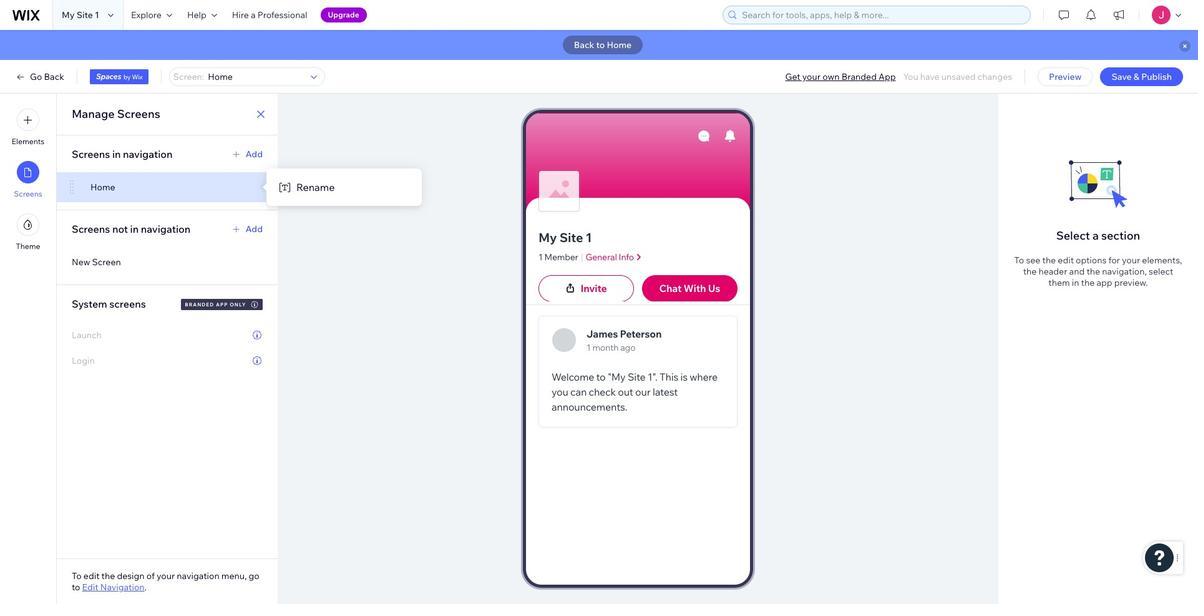 Task type: describe. For each thing, give the bounding box(es) containing it.
edit navigation .
[[82, 582, 147, 593]]

invite
[[581, 282, 607, 295]]

james
[[587, 328, 618, 340]]

navigation,
[[1102, 266, 1147, 277]]

screens for screens not in navigation
[[72, 223, 110, 235]]

preview.
[[1114, 277, 1148, 288]]

screen:
[[173, 71, 204, 82]]

my for my site 1
[[62, 9, 75, 21]]

have
[[920, 71, 939, 82]]

back to home
[[574, 39, 632, 51]]

only
[[230, 301, 246, 308]]

go
[[249, 570, 259, 582]]

screens
[[109, 298, 146, 310]]

to for to see the edit options for your elements, the header and the navigation, select them in the app preview.
[[1014, 255, 1024, 266]]

rename button
[[266, 176, 422, 198]]

select a section
[[1056, 228, 1140, 243]]

announcements
[[677, 292, 744, 303]]

your inside to edit the design of your navigation menu, go to
[[157, 570, 175, 582]]

go
[[30, 71, 42, 82]]

james peterson 1 month ago
[[587, 328, 662, 353]]

add button for screens not in navigation
[[231, 223, 263, 235]]

Search for tools, apps, help & more... field
[[738, 6, 1026, 24]]

hire
[[232, 9, 249, 21]]

help
[[187, 9, 206, 21]]

general
[[586, 251, 617, 263]]

invite button
[[538, 275, 634, 302]]

0 horizontal spatial back
[[44, 71, 64, 82]]

our
[[635, 386, 651, 398]]

to see the edit options for your elements, the header and the navigation, select them in the app preview.
[[1014, 255, 1182, 288]]

save
[[1112, 71, 1132, 82]]

peterson
[[620, 328, 662, 340]]

1 vertical spatial home
[[90, 182, 115, 193]]

1 for my site 1
[[95, 9, 99, 21]]

check
[[589, 386, 616, 398]]

you
[[903, 71, 918, 82]]

a for professional
[[251, 9, 256, 21]]

you
[[552, 386, 568, 398]]

1 member button
[[538, 251, 578, 263]]

theme button
[[16, 213, 40, 251]]

"my
[[608, 371, 626, 383]]

my for my site 1 1 member | general info
[[538, 230, 557, 245]]

system
[[72, 298, 107, 310]]

site for my site 1 1 member | general info
[[560, 230, 583, 245]]

chat with us
[[659, 282, 720, 295]]

1 for james peterson 1 month ago
[[587, 342, 591, 353]]

your inside 'to see the edit options for your elements, the header and the navigation, select them in the app preview.'
[[1122, 255, 1140, 266]]

to for welcome
[[596, 371, 606, 383]]

app
[[1097, 277, 1112, 288]]

edit
[[82, 582, 98, 593]]

can
[[570, 386, 587, 398]]

new screen
[[72, 256, 121, 268]]

rename
[[296, 181, 335, 193]]

1 horizontal spatial app
[[879, 71, 896, 82]]

with
[[684, 282, 706, 295]]

screens button
[[14, 161, 42, 198]]

1 vertical spatial navigation
[[141, 223, 190, 235]]

save & publish
[[1112, 71, 1172, 82]]

launch
[[72, 329, 102, 341]]

add for screens in navigation
[[246, 149, 263, 160]]

is
[[680, 371, 688, 383]]

manage screens
[[72, 107, 160, 121]]

1 horizontal spatial in
[[130, 223, 139, 235]]

ago
[[620, 342, 635, 353]]

latest
[[653, 386, 678, 398]]

select
[[1149, 266, 1173, 277]]

get
[[785, 71, 800, 82]]

welcome to "my site 1". this is where you can check out our latest announcements.
[[552, 371, 720, 413]]

to for back
[[596, 39, 605, 51]]

screens not in navigation
[[72, 223, 190, 235]]

chat with us button
[[642, 275, 738, 302]]

the left "app"
[[1081, 277, 1095, 288]]

info
[[619, 251, 634, 263]]

get your own branded app
[[785, 71, 896, 82]]

the right see
[[1042, 255, 1056, 266]]

professional
[[258, 9, 307, 21]]

a for section
[[1093, 228, 1099, 243]]

0 vertical spatial navigation
[[123, 148, 173, 160]]

0 vertical spatial in
[[112, 148, 121, 160]]

branded app only
[[185, 301, 246, 308]]

site inside welcome to "my site 1". this is where you can check out our latest announcements.
[[628, 371, 646, 383]]

0 vertical spatial your
[[802, 71, 821, 82]]

preview
[[1049, 71, 1082, 82]]

|
[[581, 251, 583, 263]]

to for to edit the design of your navigation menu, go to
[[72, 570, 82, 582]]

elements
[[12, 137, 44, 146]]

changes
[[978, 71, 1012, 82]]

you have unsaved changes
[[903, 71, 1012, 82]]

the left header
[[1023, 266, 1037, 277]]

see
[[1026, 255, 1040, 266]]

login
[[72, 355, 95, 366]]

my site 1
[[62, 9, 99, 21]]

own
[[822, 71, 840, 82]]

elements button
[[12, 109, 44, 146]]

select
[[1056, 228, 1090, 243]]

hire a professional
[[232, 9, 307, 21]]

1 horizontal spatial branded
[[842, 71, 877, 82]]

header
[[714, 116, 744, 127]]

save & publish button
[[1100, 67, 1183, 86]]

publish
[[1141, 71, 1172, 82]]



Task type: vqa. For each thing, say whether or not it's contained in the screenshot.
Update Now button
no



Task type: locate. For each thing, give the bounding box(es) containing it.
1 for my site 1 1 member | general info
[[586, 230, 592, 245]]

0 horizontal spatial branded
[[185, 301, 214, 308]]

0 vertical spatial site
[[77, 9, 93, 21]]

my site 1 button
[[538, 229, 738, 246]]

branded left only
[[185, 301, 214, 308]]

to left edit
[[72, 570, 82, 582]]

new
[[72, 256, 90, 268]]

the inside to edit the design of your navigation menu, go to
[[101, 570, 115, 582]]

0 horizontal spatial my
[[62, 9, 75, 21]]

0 horizontal spatial home
[[90, 182, 115, 193]]

to edit the design of your navigation menu, go to
[[72, 570, 259, 593]]

0 vertical spatial add
[[246, 149, 263, 160]]

not
[[112, 223, 128, 235]]

us
[[708, 282, 720, 295]]

edit
[[1058, 255, 1074, 266], [84, 570, 100, 582]]

1 vertical spatial branded
[[185, 301, 214, 308]]

options
[[1076, 255, 1107, 266]]

to inside button
[[596, 39, 605, 51]]

system screens
[[72, 298, 146, 310]]

1 horizontal spatial a
[[1093, 228, 1099, 243]]

for
[[1108, 255, 1120, 266]]

menu
[[0, 101, 56, 258]]

0 vertical spatial back
[[574, 39, 594, 51]]

branded right own
[[842, 71, 877, 82]]

screens down manage
[[72, 148, 110, 160]]

1 vertical spatial my
[[538, 230, 557, 245]]

edit navigation button
[[82, 582, 144, 593]]

a right select
[[1093, 228, 1099, 243]]

back to home alert
[[0, 30, 1198, 60]]

help button
[[180, 0, 224, 30]]

to
[[596, 39, 605, 51], [596, 371, 606, 383], [72, 582, 80, 593]]

home inside button
[[607, 39, 632, 51]]

2 vertical spatial to
[[72, 582, 80, 593]]

0 horizontal spatial site
[[77, 9, 93, 21]]

0 vertical spatial to
[[1014, 255, 1024, 266]]

to left see
[[1014, 255, 1024, 266]]

2 vertical spatial in
[[1072, 277, 1079, 288]]

home
[[607, 39, 632, 51], [90, 182, 115, 193]]

0 vertical spatial a
[[251, 9, 256, 21]]

site for my site 1
[[77, 9, 93, 21]]

0 vertical spatial home
[[607, 39, 632, 51]]

edit left navigation
[[84, 570, 100, 582]]

0 horizontal spatial a
[[251, 9, 256, 21]]

navigation
[[123, 148, 173, 160], [141, 223, 190, 235], [177, 570, 219, 582]]

add button for screens in navigation
[[231, 149, 263, 160]]

in down manage screens
[[112, 148, 121, 160]]

announcements.
[[552, 401, 627, 413]]

navigation right not
[[141, 223, 190, 235]]

chat
[[659, 282, 681, 295]]

1 horizontal spatial my
[[538, 230, 557, 245]]

2 vertical spatial navigation
[[177, 570, 219, 582]]

your right of
[[157, 570, 175, 582]]

navigation
[[100, 582, 144, 593]]

1 vertical spatial add
[[246, 223, 263, 235]]

0 horizontal spatial app
[[216, 301, 228, 308]]

1 up general
[[586, 230, 592, 245]]

upgrade button
[[320, 7, 367, 22]]

app left you
[[879, 71, 896, 82]]

the right and
[[1087, 266, 1100, 277]]

1 vertical spatial your
[[1122, 255, 1140, 266]]

1 left month
[[587, 342, 591, 353]]

a right hire on the top left of page
[[251, 9, 256, 21]]

site inside my site 1 1 member | general info
[[560, 230, 583, 245]]

2 horizontal spatial in
[[1072, 277, 1079, 288]]

my inside my site 1 1 member | general info
[[538, 230, 557, 245]]

the
[[1042, 255, 1056, 266], [1023, 266, 1037, 277], [1087, 266, 1100, 277], [1081, 277, 1095, 288], [101, 570, 115, 582]]

0 vertical spatial branded
[[842, 71, 877, 82]]

to
[[1014, 255, 1024, 266], [72, 570, 82, 582]]

screens left not
[[72, 223, 110, 235]]

2 vertical spatial your
[[157, 570, 175, 582]]

site up member
[[560, 230, 583, 245]]

0 horizontal spatial in
[[112, 148, 121, 160]]

upgrade
[[328, 10, 359, 19]]

2 horizontal spatial your
[[1122, 255, 1140, 266]]

1".
[[648, 371, 657, 383]]

1 add from the top
[[246, 149, 263, 160]]

navigation left menu,
[[177, 570, 219, 582]]

preview button
[[1038, 67, 1093, 86]]

in right not
[[130, 223, 139, 235]]

edit inside to edit the design of your navigation menu, go to
[[84, 570, 100, 582]]

0 horizontal spatial your
[[157, 570, 175, 582]]

None field
[[204, 68, 307, 85]]

in
[[112, 148, 121, 160], [130, 223, 139, 235], [1072, 277, 1079, 288]]

elements,
[[1142, 255, 1182, 266]]

to inside 'to see the edit options for your elements, the header and the navigation, select them in the app preview.'
[[1014, 255, 1024, 266]]

0 vertical spatial edit
[[1058, 255, 1074, 266]]

go back
[[30, 71, 64, 82]]

hire a professional link
[[224, 0, 315, 30]]

edit inside 'to see the edit options for your elements, the header and the navigation, select them in the app preview.'
[[1058, 255, 1074, 266]]

to inside to edit the design of your navigation menu, go to
[[72, 582, 80, 593]]

1 horizontal spatial site
[[560, 230, 583, 245]]

1 add button from the top
[[231, 149, 263, 160]]

screens for screens in navigation
[[72, 148, 110, 160]]

screens for screens
[[14, 189, 42, 198]]

0 vertical spatial app
[[879, 71, 896, 82]]

month
[[592, 342, 619, 353]]

0 vertical spatial add button
[[231, 149, 263, 160]]

back
[[574, 39, 594, 51], [44, 71, 64, 82]]

1 horizontal spatial your
[[802, 71, 821, 82]]

the right edit
[[101, 570, 115, 582]]

and
[[1069, 266, 1085, 277]]

2 vertical spatial site
[[628, 371, 646, 383]]

site left explore
[[77, 9, 93, 21]]

to inside welcome to "my site 1". this is where you can check out our latest announcements.
[[596, 371, 606, 383]]

unsaved
[[941, 71, 976, 82]]

member
[[544, 251, 578, 263]]

1 horizontal spatial edit
[[1058, 255, 1074, 266]]

them
[[1049, 277, 1070, 288]]

manage
[[72, 107, 115, 121]]

navigation inside to edit the design of your navigation menu, go to
[[177, 570, 219, 582]]

back to home button
[[563, 36, 643, 54]]

0 vertical spatial to
[[596, 39, 605, 51]]

2 add from the top
[[246, 223, 263, 235]]

2 add button from the top
[[231, 223, 263, 235]]

screen
[[92, 256, 121, 268]]

screens
[[117, 107, 160, 121], [72, 148, 110, 160], [14, 189, 42, 198], [72, 223, 110, 235]]

add button
[[231, 149, 263, 160], [231, 223, 263, 235]]

branded
[[842, 71, 877, 82], [185, 301, 214, 308]]

1 inside james peterson 1 month ago
[[587, 342, 591, 353]]

go back button
[[15, 71, 64, 82]]

1 left explore
[[95, 9, 99, 21]]

1 vertical spatial to
[[596, 371, 606, 383]]

add
[[246, 149, 263, 160], [246, 223, 263, 235]]

1 vertical spatial to
[[72, 570, 82, 582]]

my site 1 1 member | general info
[[538, 230, 634, 263]]

in right them
[[1072, 277, 1079, 288]]

0 horizontal spatial to
[[72, 570, 82, 582]]

of
[[146, 570, 155, 582]]

0 horizontal spatial edit
[[84, 570, 100, 582]]

add for screens not in navigation
[[246, 223, 263, 235]]

your right for
[[1122, 255, 1140, 266]]

to inside to edit the design of your navigation menu, go to
[[72, 570, 82, 582]]

design
[[117, 570, 145, 582]]

screens in navigation
[[72, 148, 173, 160]]

edit up them
[[1058, 255, 1074, 266]]

welcome
[[552, 371, 594, 383]]

header
[[1039, 266, 1067, 277]]

1 vertical spatial app
[[216, 301, 228, 308]]

menu containing elements
[[0, 101, 56, 258]]

1 vertical spatial in
[[130, 223, 139, 235]]

1 vertical spatial back
[[44, 71, 64, 82]]

screens up the screens in navigation
[[117, 107, 160, 121]]

this
[[660, 371, 678, 383]]

app
[[879, 71, 896, 82], [216, 301, 228, 308]]

in inside 'to see the edit options for your elements, the header and the navigation, select them in the app preview.'
[[1072, 277, 1079, 288]]

2 horizontal spatial site
[[628, 371, 646, 383]]

1 left member
[[538, 251, 543, 263]]

1 horizontal spatial to
[[1014, 255, 1024, 266]]

site
[[77, 9, 93, 21], [560, 230, 583, 245], [628, 371, 646, 383]]

1 vertical spatial a
[[1093, 228, 1099, 243]]

site left 1".
[[628, 371, 646, 383]]

1 vertical spatial site
[[560, 230, 583, 245]]

1 horizontal spatial back
[[574, 39, 594, 51]]

section
[[1101, 228, 1140, 243]]

screens up theme button
[[14, 189, 42, 198]]

explore
[[131, 9, 162, 21]]

menu,
[[221, 570, 247, 582]]

1 horizontal spatial home
[[607, 39, 632, 51]]

my
[[62, 9, 75, 21], [538, 230, 557, 245]]

0 vertical spatial my
[[62, 9, 75, 21]]

your right get
[[802, 71, 821, 82]]

back inside button
[[574, 39, 594, 51]]

1 vertical spatial edit
[[84, 570, 100, 582]]

app left only
[[216, 301, 228, 308]]

1 vertical spatial add button
[[231, 223, 263, 235]]

.
[[144, 582, 147, 593]]

where
[[690, 371, 718, 383]]

navigation down manage screens
[[123, 148, 173, 160]]

theme
[[16, 241, 40, 251]]



